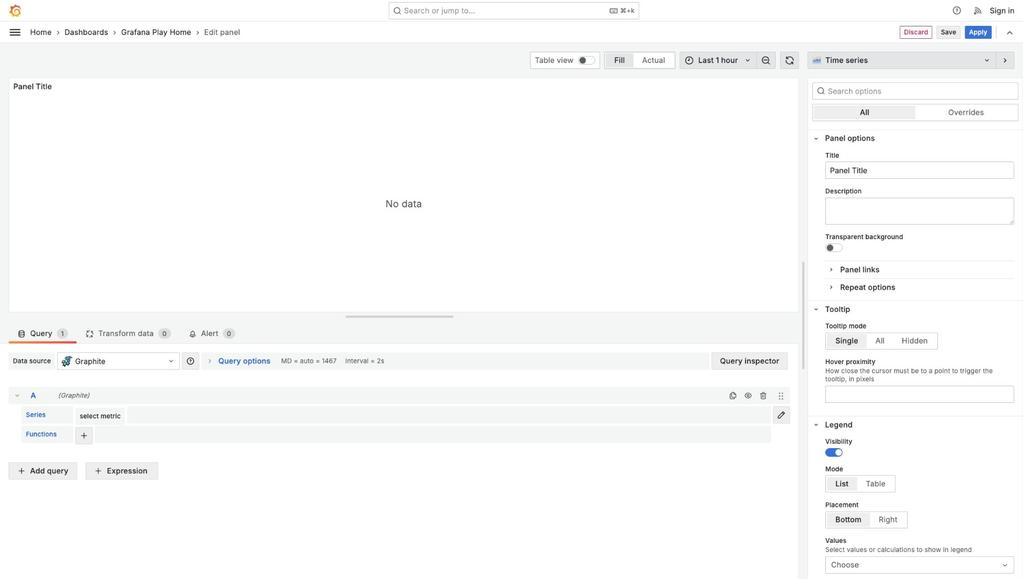 Task type: vqa. For each thing, say whether or not it's contained in the screenshot.
the Panel options Title field property editor Element
yes



Task type: locate. For each thing, give the bounding box(es) containing it.
None number field
[[826, 386, 1015, 403]]

None field
[[826, 162, 1015, 179]]

options group tooltip toggle image
[[813, 306, 820, 313]]

help image
[[952, 6, 962, 15]]

option group
[[605, 52, 676, 69], [813, 104, 1019, 121], [826, 333, 938, 350], [826, 476, 896, 493], [826, 512, 908, 529]]

options group panel options toggle image
[[813, 135, 820, 142]]

None text field
[[826, 198, 1015, 225]]

toggle switch element
[[826, 244, 843, 252], [826, 448, 843, 457]]

panel options transparent background field property editor element
[[826, 233, 1015, 252]]

none text field inside options group panel options element
[[826, 198, 1015, 225]]

zoom out time range image
[[762, 56, 771, 65]]

1 vertical spatial toggle switch element
[[826, 448, 843, 457]]

Search options text field
[[813, 82, 1019, 100]]

none field inside options group panel options element
[[826, 162, 1015, 179]]

option group inside legend mode field property editor element
[[826, 476, 896, 493]]

legend values field property editor element
[[826, 537, 1015, 574]]

toggle switch element inside legend visibility field property editor element
[[826, 448, 843, 457]]

open data source help image
[[186, 357, 195, 366]]

grafana image
[[9, 4, 22, 17]]

collapse query row image
[[13, 392, 22, 400]]

2 toggle switch element from the top
[[826, 448, 843, 457]]

option group inside legend placement field property editor "element"
[[826, 512, 908, 529]]

0 vertical spatial toggle switch element
[[826, 244, 843, 252]]

hide response image
[[744, 392, 753, 400]]

tab list
[[9, 321, 799, 344]]

duplicate query image
[[729, 392, 738, 400]]

toggle editor mode image
[[778, 411, 786, 420]]

option group for legend placement field property editor "element" on the right bottom
[[826, 512, 908, 529]]

remove query image
[[759, 392, 768, 400]]

legend mode field property editor element
[[826, 465, 1015, 493]]

option group inside tooltip tooltip mode field property editor element
[[826, 333, 938, 350]]

panel editor option pane content element
[[808, 52, 1024, 579]]

news image
[[974, 6, 983, 15]]

add new function image
[[80, 432, 88, 440]]

panel options title field property editor element
[[826, 152, 1015, 179]]

Select a data source field
[[57, 353, 180, 370]]

legend placement field property editor element
[[826, 501, 1015, 529]]

1 toggle switch element from the top
[[826, 244, 843, 252]]



Task type: describe. For each thing, give the bounding box(es) containing it.
expand query row image
[[206, 357, 214, 366]]

tooltip hover proximity field property editor element
[[826, 358, 1015, 403]]

options group legend element
[[809, 416, 1023, 579]]

toggle switch element inside panel options transparent background field property editor element
[[826, 244, 843, 252]]

option group for tooltip tooltip mode field property editor element
[[826, 333, 938, 350]]

options group repeat options toggle image
[[828, 284, 835, 291]]

legend visibility field property editor element
[[826, 438, 1015, 457]]

options group panel links toggle image
[[828, 266, 835, 274]]

option group for legend mode field property editor element
[[826, 476, 896, 493]]

table view element
[[578, 56, 596, 65]]

options group legend toggle image
[[813, 421, 820, 429]]

options group tooltip element
[[809, 300, 1023, 416]]

graphite logo image
[[62, 356, 73, 367]]

options group panel options element
[[809, 130, 1023, 300]]

tooltip tooltip mode field property editor element
[[826, 322, 1015, 350]]

panel options description field property editor element
[[826, 188, 1015, 225]]

refresh dashboard image
[[785, 56, 795, 65]]

open menu image
[[9, 26, 22, 39]]

none number field inside options group tooltip element
[[826, 386, 1015, 403]]

close options pane image
[[1001, 56, 1010, 65]]



